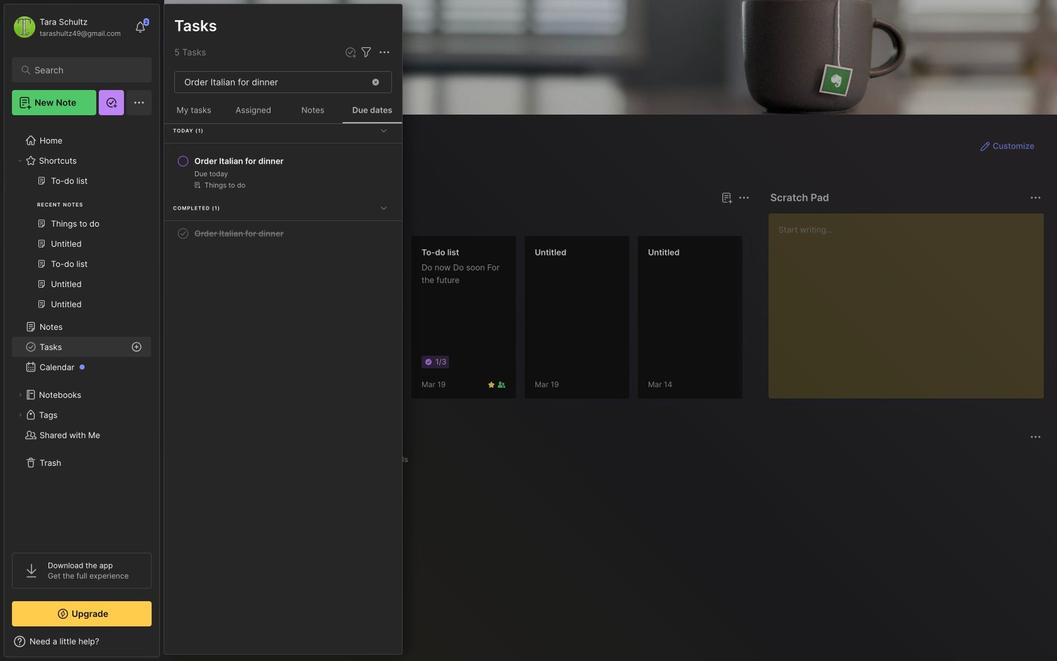 Task type: locate. For each thing, give the bounding box(es) containing it.
tree
[[4, 123, 159, 542]]

tab
[[187, 213, 224, 228], [229, 213, 280, 228], [240, 452, 278, 467], [379, 452, 414, 467]]

0 vertical spatial tab list
[[187, 213, 748, 228]]

tab list
[[187, 213, 748, 228], [187, 452, 1040, 467]]

More actions and view options field
[[374, 45, 392, 60]]

row
[[169, 150, 397, 195], [169, 222, 397, 245]]

1 vertical spatial tab list
[[187, 452, 1040, 467]]

tree inside main "element"
[[4, 123, 159, 542]]

main element
[[0, 0, 164, 661]]

collapse today image
[[378, 124, 390, 137]]

0 vertical spatial row
[[169, 150, 397, 195]]

collapse completed image
[[378, 202, 390, 214]]

Find tasks… text field
[[177, 72, 363, 93]]

new task image
[[344, 46, 357, 59]]

grid grid
[[184, 475, 1045, 646]]

group
[[12, 171, 151, 322]]

row group
[[164, 119, 402, 246], [184, 236, 1058, 407]]

Filter tasks field
[[359, 45, 374, 60]]

None search field
[[35, 62, 135, 77]]

1 tab list from the top
[[187, 213, 748, 228]]

expand tags image
[[16, 411, 24, 419]]

1 vertical spatial row
[[169, 222, 397, 245]]



Task type: describe. For each thing, give the bounding box(es) containing it.
Account field
[[12, 14, 121, 40]]

group inside tree
[[12, 171, 151, 322]]

2 tab list from the top
[[187, 452, 1040, 467]]

1 row from the top
[[169, 150, 397, 195]]

filter tasks image
[[359, 45, 374, 60]]

expand notebooks image
[[16, 391, 24, 399]]

more actions and view options image
[[377, 45, 392, 60]]

Start writing… text field
[[779, 213, 1044, 389]]

2 row from the top
[[169, 222, 397, 245]]

click to collapse image
[[159, 638, 168, 653]]

Search text field
[[35, 64, 135, 76]]

none search field inside main "element"
[[35, 62, 135, 77]]

WHAT'S NEW field
[[4, 632, 159, 652]]



Task type: vqa. For each thing, say whether or not it's contained in the screenshot.
the All changes saved
no



